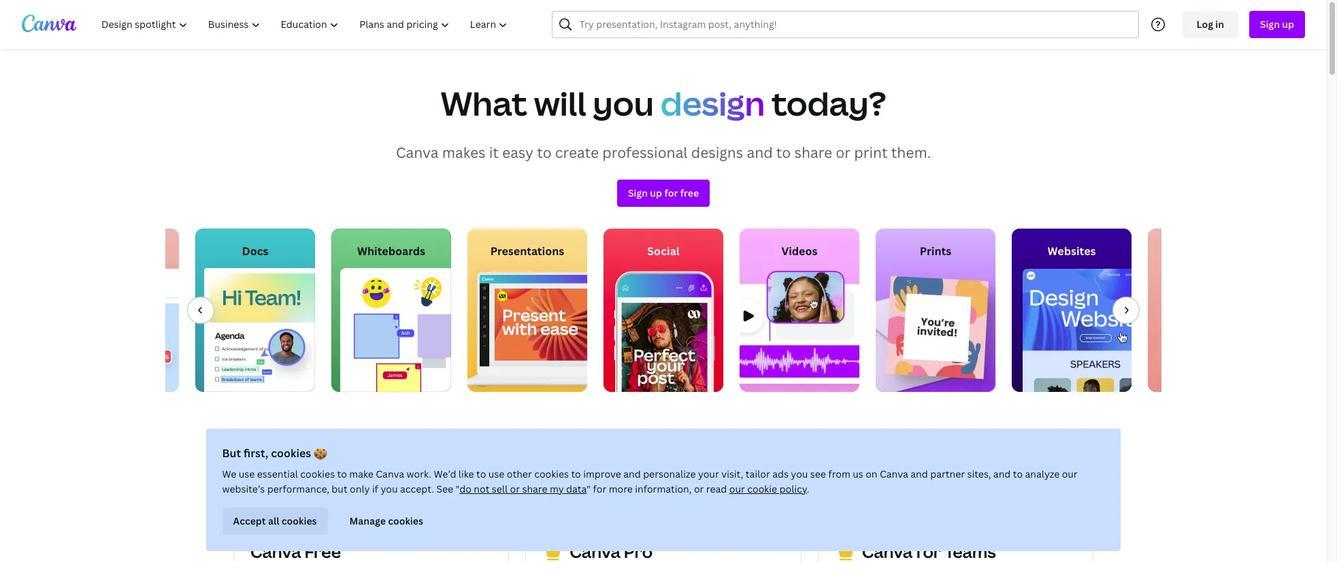 Task type: describe. For each thing, give the bounding box(es) containing it.
manage
[[350, 515, 386, 527]]

canva left makes
[[396, 143, 439, 162]]

see
[[811, 468, 826, 481]]

and left partner
[[911, 468, 929, 481]]

policy
[[780, 483, 807, 495]]

sites,
[[968, 468, 992, 481]]

social
[[647, 244, 680, 259]]

on
[[866, 468, 878, 481]]

up for sign up
[[1282, 18, 1294, 31]]

cookies right all at the left bottom of the page
[[282, 515, 317, 527]]

designs
[[691, 143, 743, 162]]

see
[[437, 483, 454, 495]]

but
[[332, 483, 348, 495]]

prints
[[920, 244, 952, 259]]

do
[[460, 483, 472, 495]]

accept all cookies
[[233, 515, 317, 527]]

today?
[[772, 81, 887, 125]]

sign up for free
[[628, 186, 699, 199]]

and up do not sell or share my data " for more information, or read our cookie policy .
[[624, 468, 641, 481]]

analyze
[[1026, 468, 1060, 481]]

it
[[489, 143, 499, 162]]

only
[[350, 483, 370, 495]]

sign for sign up
[[1260, 18, 1280, 31]]

easy
[[502, 143, 534, 162]]

but first, cookies 🍪
[[223, 446, 328, 461]]

accept
[[233, 515, 266, 527]]

sign up button
[[1249, 11, 1305, 38]]

website's
[[223, 483, 265, 495]]

we'd
[[434, 468, 457, 481]]

cookies up essential
[[271, 446, 312, 461]]

to up but
[[338, 468, 347, 481]]

work.
[[407, 468, 432, 481]]

not
[[474, 483, 490, 495]]

cookies up my
[[535, 468, 569, 481]]

canva right on on the right bottom
[[880, 468, 909, 481]]

to up data
[[572, 468, 581, 481]]

log
[[1197, 18, 1213, 31]]

up for sign up for free
[[650, 186, 662, 199]]

from
[[829, 468, 851, 481]]

for inside button
[[665, 186, 678, 199]]

presentations
[[491, 244, 564, 259]]

or for do not sell or share my data " for more information, or read our cookie policy .
[[695, 483, 704, 495]]

0 horizontal spatial you
[[381, 483, 398, 495]]

.
[[807, 483, 810, 495]]

in
[[1216, 18, 1224, 31]]

or for canva makes it easy to create professional designs and to share or print them.
[[836, 143, 851, 162]]

visit,
[[722, 468, 744, 481]]

we use essential cookies to make canva work. we'd like to use other cookies to improve and personalize your visit, tailor ads you see from us on canva and partner sites, and to analyze our website's performance, but only if you accept. see "
[[223, 468, 1078, 495]]

do not sell or share my data " for more information, or read our cookie policy .
[[460, 483, 810, 495]]

docs
[[242, 244, 269, 259]]

your
[[699, 468, 720, 481]]

more
[[609, 483, 633, 495]]

perfect
[[545, 457, 629, 486]]

share inside but first, cookies 🍪 dialog
[[523, 483, 548, 495]]

videos
[[782, 244, 818, 259]]

🍪
[[314, 446, 328, 461]]

websites
[[1048, 244, 1096, 259]]

2 use from the left
[[489, 468, 505, 481]]

read
[[707, 483, 727, 495]]



Task type: locate. For each thing, give the bounding box(es) containing it.
sign inside "sign up for free" button
[[628, 186, 648, 199]]

1 horizontal spatial up
[[1282, 18, 1294, 31]]

cookie
[[748, 483, 778, 495]]

" down improve at bottom left
[[587, 483, 591, 495]]

use
[[239, 468, 255, 481], [489, 468, 505, 481]]

personalize
[[644, 468, 696, 481]]

you right if
[[381, 483, 398, 495]]

a
[[524, 457, 541, 486]]

if
[[373, 483, 379, 495]]

canva up if
[[376, 468, 405, 481]]

sign inside sign up button
[[1260, 18, 1280, 31]]

top level navigation element
[[93, 11, 520, 38]]

improve
[[584, 468, 622, 481]]

1 use from the left
[[239, 468, 255, 481]]

0 vertical spatial you
[[593, 81, 654, 125]]

other
[[507, 468, 532, 481]]

you
[[593, 81, 654, 125], [791, 468, 808, 481], [381, 483, 398, 495]]

0 horizontal spatial up
[[650, 186, 662, 199]]

0 horizontal spatial our
[[730, 483, 745, 495]]

whiteboards
[[357, 244, 425, 259]]

like
[[459, 468, 474, 481]]

manage cookies
[[350, 515, 424, 527]]

sign down professional
[[628, 186, 648, 199]]

our right analyze
[[1063, 468, 1078, 481]]

0 horizontal spatial sign
[[628, 186, 648, 199]]

but first, cookies 🍪 dialog
[[206, 429, 1121, 551]]

1 horizontal spatial our
[[1063, 468, 1078, 481]]

our inside we use essential cookies to make canva work. we'd like to use other cookies to improve and personalize your visit, tailor ads you see from us on canva and partner sites, and to analyze our website's performance, but only if you accept. see "
[[1063, 468, 1078, 481]]

to right easy
[[537, 143, 552, 162]]

share
[[795, 143, 832, 162], [523, 483, 548, 495]]

will
[[534, 81, 586, 125]]

create
[[555, 143, 599, 162]]

0 vertical spatial sign
[[1260, 18, 1280, 31]]

design
[[661, 81, 765, 125]]

up
[[1282, 18, 1294, 31], [650, 186, 662, 199]]

and right designs
[[747, 143, 773, 162]]

for
[[665, 186, 678, 199], [662, 457, 696, 486], [593, 483, 607, 495]]

and right sites,
[[994, 468, 1011, 481]]

0 horizontal spatial use
[[239, 468, 255, 481]]

2 horizontal spatial you
[[791, 468, 808, 481]]

1 vertical spatial sign
[[628, 186, 648, 199]]

performance,
[[268, 483, 330, 495]]

1 horizontal spatial sign
[[1260, 18, 1280, 31]]

or
[[836, 143, 851, 162], [510, 483, 520, 495], [695, 483, 704, 495]]

share down other
[[523, 483, 548, 495]]

all
[[269, 515, 280, 527]]

but
[[223, 446, 241, 461]]

information,
[[636, 483, 692, 495]]

use up sell
[[489, 468, 505, 481]]

0 vertical spatial up
[[1282, 18, 1294, 31]]

use up "website's"
[[239, 468, 255, 481]]

sign right in at the top right
[[1260, 18, 1280, 31]]

to right the like
[[477, 468, 487, 481]]

up inside sign up button
[[1282, 18, 1294, 31]]

fit
[[633, 457, 657, 486]]

0 horizontal spatial or
[[510, 483, 520, 495]]

my
[[550, 483, 564, 495]]

1 horizontal spatial share
[[795, 143, 832, 162]]

1 horizontal spatial or
[[695, 483, 704, 495]]

Try presentation, Instagram post, anything! search field
[[579, 12, 1130, 37]]

1 " from the left
[[456, 483, 460, 495]]

accept all cookies button
[[223, 508, 328, 535]]

our down "visit,"
[[730, 483, 745, 495]]

log in
[[1197, 18, 1224, 31]]

canva
[[396, 143, 439, 162], [376, 468, 405, 481], [880, 468, 909, 481]]

we
[[223, 468, 237, 481]]

makes
[[442, 143, 486, 162]]

to right designs
[[776, 143, 791, 162]]

ads
[[773, 468, 789, 481]]

2 " from the left
[[587, 483, 591, 495]]

tailor
[[746, 468, 771, 481]]

a perfect fit for everyone
[[524, 457, 803, 486]]

free
[[680, 186, 699, 199]]

cookies down 🍪
[[301, 468, 335, 481]]

" inside we use essential cookies to make canva work. we'd like to use other cookies to improve and personalize your visit, tailor ads you see from us on canva and partner sites, and to analyze our website's performance, but only if you accept. see "
[[456, 483, 460, 495]]

up inside "sign up for free" button
[[650, 186, 662, 199]]

you up policy
[[791, 468, 808, 481]]

partner
[[931, 468, 965, 481]]

sign up for free button
[[617, 180, 710, 207]]

manage cookies button
[[339, 508, 434, 535]]

1 horizontal spatial you
[[593, 81, 654, 125]]

data
[[567, 483, 587, 495]]

us
[[853, 468, 864, 481]]

2 horizontal spatial or
[[836, 143, 851, 162]]

sign
[[1260, 18, 1280, 31], [628, 186, 648, 199]]

0 vertical spatial our
[[1063, 468, 1078, 481]]

to
[[537, 143, 552, 162], [776, 143, 791, 162], [338, 468, 347, 481], [477, 468, 487, 481], [572, 468, 581, 481], [1014, 468, 1023, 481]]

and
[[747, 143, 773, 162], [624, 468, 641, 481], [911, 468, 929, 481], [994, 468, 1011, 481]]

cookies
[[271, 446, 312, 461], [301, 468, 335, 481], [535, 468, 569, 481], [282, 515, 317, 527], [388, 515, 424, 527]]

" right see
[[456, 483, 460, 495]]

1 vertical spatial up
[[650, 186, 662, 199]]

0 horizontal spatial share
[[523, 483, 548, 495]]

first,
[[244, 446, 269, 461]]

1 vertical spatial our
[[730, 483, 745, 495]]

cookies down accept.
[[388, 515, 424, 527]]

for inside but first, cookies 🍪 dialog
[[593, 483, 607, 495]]

0 horizontal spatial "
[[456, 483, 460, 495]]

our cookie policy link
[[730, 483, 807, 495]]

or left print
[[836, 143, 851, 162]]

our
[[1063, 468, 1078, 481], [730, 483, 745, 495]]

1 vertical spatial share
[[523, 483, 548, 495]]

accept.
[[400, 483, 435, 495]]

or left read
[[695, 483, 704, 495]]

1 horizontal spatial use
[[489, 468, 505, 481]]

None search field
[[552, 11, 1139, 38]]

sell
[[492, 483, 508, 495]]

do not sell or share my data link
[[460, 483, 587, 495]]

or right sell
[[510, 483, 520, 495]]

print
[[854, 143, 888, 162]]

essential
[[257, 468, 298, 481]]

make
[[350, 468, 374, 481]]

"
[[456, 483, 460, 495], [587, 483, 591, 495]]

what
[[441, 81, 527, 125]]

sign up
[[1260, 18, 1294, 31]]

them.
[[891, 143, 931, 162]]

1 vertical spatial you
[[791, 468, 808, 481]]

1 horizontal spatial "
[[587, 483, 591, 495]]

what will you design today?
[[441, 81, 887, 125]]

sign for sign up for free
[[628, 186, 648, 199]]

share down today?
[[795, 143, 832, 162]]

everyone
[[700, 457, 803, 486]]

log in button
[[1183, 11, 1239, 38]]

0 vertical spatial share
[[795, 143, 832, 162]]

to left analyze
[[1014, 468, 1023, 481]]

professional
[[602, 143, 688, 162]]

2 vertical spatial you
[[381, 483, 398, 495]]

canva makes it easy to create professional designs and to share or print them.
[[396, 143, 931, 162]]

you up professional
[[593, 81, 654, 125]]



Task type: vqa. For each thing, say whether or not it's contained in the screenshot.
You
yes



